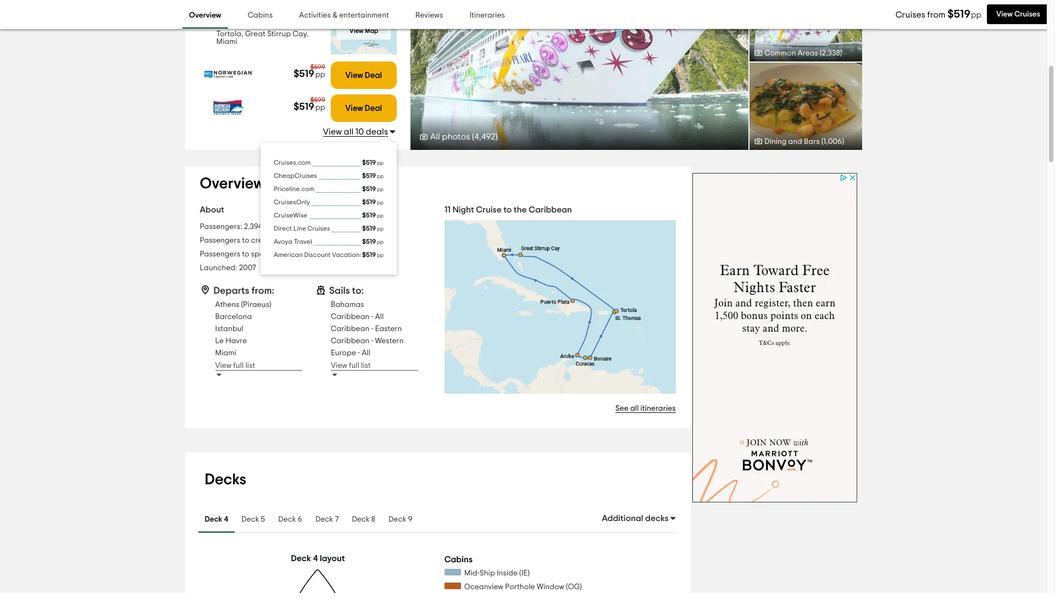 Task type: describe. For each thing, give the bounding box(es) containing it.
crew:
[[274, 223, 294, 231]]

direct line cruises
[[274, 225, 330, 232]]

cruise
[[476, 206, 502, 214]]

2007
[[239, 264, 256, 272]]

) right photos
[[495, 133, 498, 141]]

2 $599 from the top
[[310, 97, 325, 103]]

cruisesonly
[[274, 199, 310, 206]]

2 horizontal spatial all
[[430, 133, 440, 141]]

deck 4
[[205, 516, 228, 524]]

cruises.com
[[274, 159, 311, 166]]

itineraries
[[470, 12, 505, 19]]

american
[[274, 252, 303, 258]]

all for see
[[630, 405, 639, 413]]

le
[[215, 338, 224, 345]]

) right areas at top right
[[840, 50, 842, 57]]

passengers to space: 39 :1
[[200, 251, 290, 258]]

) for dining and bars ( 1,006 )
[[842, 138, 844, 146]]

2 horizontal spatial cruises
[[1014, 10, 1040, 18]]

itineraries link
[[463, 3, 512, 29]]

1 $599 from the top
[[310, 64, 325, 70]]

2,338
[[822, 50, 840, 57]]

( for mid-ship inside ( ie )
[[519, 570, 521, 578]]

bonaire,
[[251, 23, 281, 30]]

deck 9
[[389, 516, 413, 524]]

4 for deck 4 layout
[[313, 554, 318, 563]]

1 deal from the top
[[365, 71, 382, 79]]

from:
[[252, 286, 274, 296]]

curacao,
[[216, 23, 250, 30]]

puerto
[[241, 15, 264, 23]]

0 horizontal spatial cruises
[[307, 225, 330, 232]]

og
[[568, 584, 580, 591]]

deck 6
[[278, 516, 302, 524]]

areas
[[798, 50, 818, 57]]

decks
[[205, 473, 246, 488]]

passengers to crew: 2.23 :1
[[200, 237, 290, 245]]

deck for deck 9
[[389, 516, 406, 524]]

&
[[333, 12, 338, 19]]

1,006
[[824, 138, 842, 146]]

( right photos
[[472, 133, 474, 141]]

$519 pp for cheapcruises
[[362, 173, 384, 179]]

avoya
[[274, 239, 292, 245]]

st.
[[283, 23, 291, 30]]

$519 pp for avoya travel
[[362, 239, 384, 245]]

see
[[615, 405, 629, 413]]

oceanview
[[464, 584, 503, 591]]

4,492
[[474, 133, 495, 141]]

barcelona
[[215, 313, 252, 321]]

all for view
[[344, 128, 354, 136]]

travel
[[294, 239, 312, 245]]

activities & entertainment
[[299, 12, 389, 19]]

itineraries
[[641, 405, 676, 413]]

departs
[[214, 286, 249, 296]]

cruises from $519 pp
[[896, 9, 981, 20]]

great
[[245, 30, 265, 38]]

launched:
[[200, 264, 237, 272]]

deck 5
[[241, 516, 265, 524]]

activities & entertainment link
[[293, 3, 396, 29]]

ship
[[480, 570, 495, 578]]

crew:
[[251, 237, 270, 245]]

$519 pp for priceline.com
[[362, 186, 384, 192]]

cruisewise
[[274, 212, 307, 219]]

to for passengers to crew: 2.23 :1
[[242, 237, 249, 245]]

0 horizontal spatial all
[[362, 350, 370, 357]]

miami,
[[216, 15, 239, 23]]

11 night cruise to the caribbean
[[444, 206, 572, 214]]

deck 4 layout
[[291, 554, 345, 563]]

istanbul
[[215, 325, 243, 333]]

$519 pp for cruisewise
[[362, 212, 384, 219]]

photos
[[442, 133, 470, 141]]

from
[[927, 10, 946, 19]]

( for dining and bars ( 1,006 )
[[822, 138, 824, 146]]

deck for deck 6
[[278, 516, 296, 524]]

route
[[215, 5, 238, 14]]

miami inside departs from: athens (piraeus) barcelona istanbul le havre miami
[[215, 350, 236, 357]]

view map
[[349, 27, 378, 34]]

list for to:
[[361, 362, 371, 370]]

dining
[[765, 138, 787, 146]]

2 view deal from the top
[[345, 104, 382, 112]]

view cruises
[[996, 10, 1040, 18]]

2.23
[[271, 237, 285, 245]]

thomas,
[[293, 23, 323, 30]]

passengers for passengers to crew:
[[200, 237, 240, 245]]

line
[[293, 225, 306, 232]]

cabins link
[[241, 3, 279, 29]]

route miami, puerto plata, aruba, curacao, bonaire, st. thomas, tortola, great stirrup cay, miami
[[215, 5, 323, 46]]

1 vertical spatial all
[[375, 313, 384, 321]]

to:
[[352, 286, 364, 296]]

activities
[[299, 12, 331, 19]]

priceline.com
[[274, 186, 315, 192]]

sails
[[329, 286, 350, 296]]

8
[[371, 516, 375, 524]]

cabins inside 'link'
[[248, 12, 273, 19]]

cruises inside 'cruises from $519 pp'
[[896, 10, 925, 19]]

full for departs
[[233, 362, 244, 370]]

overview inside overview link
[[189, 12, 221, 19]]

passengers for passengers to space:
[[200, 251, 240, 258]]

crew: 1,072
[[274, 223, 313, 231]]



Task type: locate. For each thing, give the bounding box(es) containing it.
all right europe
[[362, 350, 370, 357]]

sails to: bahamas caribbean - all caribbean - eastern caribbean - western europe - all
[[329, 286, 404, 357]]

all up "eastern"
[[375, 313, 384, 321]]

decks
[[645, 514, 669, 523]]

2 passengers from the top
[[200, 251, 240, 258]]

0 vertical spatial to
[[504, 206, 512, 214]]

aruba,
[[289, 15, 312, 23]]

$599 down thomas,
[[310, 64, 325, 70]]

map
[[365, 27, 378, 34]]

avoya travel
[[274, 239, 312, 245]]

2 vertical spatial all
[[362, 350, 370, 357]]

pp inside 'cruises from $519 pp'
[[971, 11, 981, 19]]

0 horizontal spatial all
[[344, 128, 354, 136]]

additional decks
[[602, 514, 669, 523]]

0 vertical spatial passengers
[[200, 237, 240, 245]]

deck for deck 4
[[205, 516, 222, 524]]

1 view full list from the left
[[215, 362, 255, 370]]

0 vertical spatial overview
[[189, 12, 221, 19]]

$599 $519 pp
[[294, 64, 325, 79], [294, 97, 325, 112]]

porthole
[[505, 584, 535, 591]]

2,394
[[244, 223, 262, 231]]

0 vertical spatial $599 $519 pp
[[294, 64, 325, 79]]

deck left 7
[[315, 516, 333, 524]]

$519 pp for direct line cruises
[[362, 225, 384, 232]]

4 left deck 5 on the left bottom of page
[[224, 516, 228, 524]]

:1 down direct
[[285, 237, 290, 245]]

1 vertical spatial miami
[[215, 350, 236, 357]]

) right "window"
[[580, 584, 582, 591]]

1 horizontal spatial 4
[[313, 554, 318, 563]]

to for passengers to space: 39 :1
[[242, 251, 249, 258]]

1 horizontal spatial all
[[375, 313, 384, 321]]

( right "window"
[[566, 584, 568, 591]]

view full list for sails
[[331, 362, 371, 370]]

:1 for passengers to space: 39 :1
[[285, 251, 290, 258]]

(
[[820, 50, 822, 57], [472, 133, 474, 141], [822, 138, 824, 146], [519, 570, 521, 578], [566, 584, 568, 591]]

0 vertical spatial deal
[[365, 71, 382, 79]]

pp inside the "american discount vacations $519 pp"
[[377, 253, 384, 258]]

cabins up bonaire,
[[248, 12, 273, 19]]

deck for deck 5
[[241, 516, 259, 524]]

direct
[[274, 225, 292, 232]]

cabins
[[248, 12, 273, 19], [444, 556, 473, 564]]

full down europe
[[349, 362, 359, 370]]

0 vertical spatial cabins
[[248, 12, 273, 19]]

all left 10
[[344, 128, 354, 136]]

deck for deck 8
[[352, 516, 370, 524]]

1 vertical spatial passengers
[[200, 251, 240, 258]]

0 vertical spatial 4
[[224, 516, 228, 524]]

deck left 5
[[241, 516, 259, 524]]

) right bars
[[842, 138, 844, 146]]

0 horizontal spatial full
[[233, 362, 244, 370]]

pp
[[971, 11, 981, 19], [315, 70, 325, 79], [315, 103, 325, 112], [377, 161, 384, 166], [377, 174, 384, 179], [377, 187, 384, 192], [377, 200, 384, 206], [377, 213, 384, 219], [377, 227, 384, 232], [377, 240, 384, 245], [377, 253, 384, 258]]

1 list from the left
[[245, 362, 255, 370]]

(piraeus)
[[241, 301, 271, 309]]

2 $519 pp from the top
[[362, 173, 384, 179]]

view deal down "view map" on the left
[[345, 71, 382, 79]]

view full list down havre on the left bottom of the page
[[215, 362, 255, 370]]

view deal up 10
[[345, 104, 382, 112]]

overview link
[[182, 3, 228, 29]]

overview up curacao,
[[189, 12, 221, 19]]

view full list for departs
[[215, 362, 255, 370]]

cay,
[[293, 30, 308, 38]]

7
[[335, 516, 339, 524]]

to
[[504, 206, 512, 214], [242, 237, 249, 245], [242, 251, 249, 258]]

stirrup
[[267, 30, 291, 38]]

0 horizontal spatial list
[[245, 362, 255, 370]]

additional
[[602, 514, 643, 523]]

:1 for passengers to crew: 2.23 :1
[[285, 237, 290, 245]]

1 $519 pp from the top
[[362, 159, 384, 166]]

5
[[261, 516, 265, 524]]

6 $519 pp from the top
[[362, 225, 384, 232]]

passengers up launched: in the top of the page
[[200, 251, 240, 258]]

4 $519 pp from the top
[[362, 199, 384, 206]]

0 vertical spatial miami
[[216, 38, 237, 46]]

deck left 6 at the bottom
[[278, 516, 296, 524]]

deck left '9'
[[389, 516, 406, 524]]

to left the
[[504, 206, 512, 214]]

miami down curacao,
[[216, 38, 237, 46]]

$519
[[948, 9, 970, 20], [294, 69, 314, 79], [294, 102, 314, 112], [362, 159, 376, 166], [362, 173, 376, 179], [362, 186, 376, 192], [362, 199, 376, 206], [362, 212, 376, 219], [362, 225, 376, 232], [362, 239, 376, 245], [362, 252, 376, 258]]

1 vertical spatial 4
[[313, 554, 318, 563]]

western
[[375, 338, 404, 345]]

) up oceanview porthole window ( og ) in the bottom of the page
[[528, 570, 530, 578]]

$599
[[310, 64, 325, 70], [310, 97, 325, 103]]

1 vertical spatial :1
[[285, 251, 290, 258]]

2 vertical spatial to
[[242, 251, 249, 258]]

deck for deck 7
[[315, 516, 333, 524]]

window
[[537, 584, 564, 591]]

to down passengers to crew: 2.23 :1
[[242, 251, 249, 258]]

about
[[200, 206, 224, 214]]

1 vertical spatial cabins
[[444, 556, 473, 564]]

deal
[[365, 71, 382, 79], [365, 104, 382, 112]]

1 $599 $519 pp from the top
[[294, 64, 325, 79]]

cabins up mid-
[[444, 556, 473, 564]]

dining and bars ( 1,006 )
[[765, 138, 844, 146]]

0 vertical spatial :1
[[285, 237, 290, 245]]

$599 $519 pp down cay,
[[294, 64, 325, 79]]

:1 down avoya
[[285, 251, 290, 258]]

deck 7
[[315, 516, 339, 524]]

1 vertical spatial deal
[[365, 104, 382, 112]]

1 horizontal spatial view full list
[[331, 362, 371, 370]]

2 $599 $519 pp from the top
[[294, 97, 325, 112]]

2 full from the left
[[349, 362, 359, 370]]

deck
[[205, 516, 222, 524], [241, 516, 259, 524], [278, 516, 296, 524], [315, 516, 333, 524], [352, 516, 370, 524], [389, 516, 406, 524], [291, 554, 311, 563]]

0 horizontal spatial view full list
[[215, 362, 255, 370]]

europe
[[331, 350, 356, 357]]

the map for this itinerary is not available at this time. image
[[444, 220, 676, 394]]

deck for deck 4 layout
[[291, 554, 311, 563]]

1 view deal from the top
[[345, 71, 382, 79]]

overview
[[189, 12, 221, 19], [200, 176, 264, 192]]

$599 $519 pp up view all 10 deals
[[294, 97, 325, 112]]

2 list from the left
[[361, 362, 371, 370]]

$519 pp for cruisesonly
[[362, 199, 384, 206]]

miami down le
[[215, 350, 236, 357]]

view deal
[[345, 71, 382, 79], [345, 104, 382, 112]]

discount
[[304, 252, 331, 258]]

0 horizontal spatial cabins
[[248, 12, 273, 19]]

list for from:
[[245, 362, 255, 370]]

plata,
[[266, 15, 287, 23]]

1 vertical spatial to
[[242, 237, 249, 245]]

deal up "deals"
[[365, 104, 382, 112]]

deck left 8
[[352, 516, 370, 524]]

0 horizontal spatial 4
[[224, 516, 228, 524]]

all right see
[[630, 405, 639, 413]]

entertainment
[[339, 12, 389, 19]]

1 horizontal spatial list
[[361, 362, 371, 370]]

( right inside
[[519, 570, 521, 578]]

to up passengers to space: 39 :1
[[242, 237, 249, 245]]

passengers down passengers:
[[200, 237, 240, 245]]

see all itineraries
[[615, 405, 676, 413]]

1 horizontal spatial cruises
[[896, 10, 925, 19]]

9
[[408, 516, 413, 524]]

0 vertical spatial $599
[[310, 64, 325, 70]]

advertisement region
[[693, 173, 857, 503]]

) for mid-ship inside ( ie )
[[528, 570, 530, 578]]

passengers
[[200, 237, 240, 245], [200, 251, 240, 258]]

$519 pp
[[362, 159, 384, 166], [362, 173, 384, 179], [362, 186, 384, 192], [362, 199, 384, 206], [362, 212, 384, 219], [362, 225, 384, 232], [362, 239, 384, 245]]

4 left layout
[[313, 554, 318, 563]]

common areas ( 2,338 )
[[765, 50, 842, 57]]

deal down map
[[365, 71, 382, 79]]

0 vertical spatial view deal
[[345, 71, 382, 79]]

1 vertical spatial $599
[[310, 97, 325, 103]]

0 vertical spatial all
[[430, 133, 440, 141]]

5 $519 pp from the top
[[362, 212, 384, 219]]

deck left layout
[[291, 554, 311, 563]]

full down havre on the left bottom of the page
[[233, 362, 244, 370]]

american discount vacations $519 pp
[[274, 252, 384, 258]]

ie
[[521, 570, 528, 578]]

bahamas
[[331, 301, 364, 309]]

departs from: athens (piraeus) barcelona istanbul le havre miami
[[214, 286, 274, 357]]

deck left deck 5 on the left bottom of page
[[205, 516, 222, 524]]

all left photos
[[430, 133, 440, 141]]

2 view full list from the left
[[331, 362, 371, 370]]

space:
[[251, 251, 275, 258]]

$599 up view all 10 deals
[[310, 97, 325, 103]]

athens
[[215, 301, 239, 309]]

( right areas at top right
[[820, 50, 822, 57]]

reviews
[[415, 12, 443, 19]]

1 horizontal spatial full
[[349, 362, 359, 370]]

reviews link
[[409, 3, 450, 29]]

all photos ( 4,492 )
[[430, 133, 498, 141]]

1 vertical spatial all
[[630, 405, 639, 413]]

vacations
[[332, 252, 362, 258]]

1 horizontal spatial all
[[630, 405, 639, 413]]

3 $519 pp from the top
[[362, 186, 384, 192]]

cheapcruises
[[274, 173, 317, 179]]

0 vertical spatial all
[[344, 128, 354, 136]]

and
[[788, 138, 802, 146]]

1 full from the left
[[233, 362, 244, 370]]

list down sails to: bahamas caribbean - all caribbean - eastern caribbean - western europe - all
[[361, 362, 371, 370]]

1 vertical spatial overview
[[200, 176, 264, 192]]

list down havre on the left bottom of the page
[[245, 362, 255, 370]]

1 horizontal spatial cabins
[[444, 556, 473, 564]]

common
[[765, 50, 796, 57]]

2 deal from the top
[[365, 104, 382, 112]]

miami
[[216, 38, 237, 46], [215, 350, 236, 357]]

1 vertical spatial view deal
[[345, 104, 382, 112]]

view full list down europe
[[331, 362, 371, 370]]

havre
[[225, 338, 247, 345]]

10
[[355, 128, 364, 136]]

$519 pp for cruises.com
[[362, 159, 384, 166]]

6
[[298, 516, 302, 524]]

deals
[[366, 128, 388, 136]]

1 passengers from the top
[[200, 237, 240, 245]]

all
[[430, 133, 440, 141], [375, 313, 384, 321], [362, 350, 370, 357]]

night
[[452, 206, 474, 214]]

full for sails
[[349, 362, 359, 370]]

)
[[840, 50, 842, 57], [495, 133, 498, 141], [842, 138, 844, 146], [528, 570, 530, 578], [580, 584, 582, 591]]

1 vertical spatial $599 $519 pp
[[294, 97, 325, 112]]

passengers:
[[200, 223, 242, 231]]

eastern
[[375, 325, 402, 333]]

all
[[344, 128, 354, 136], [630, 405, 639, 413]]

4 for deck 4
[[224, 516, 228, 524]]

overview up 'about' at the left top
[[200, 176, 264, 192]]

miami inside route miami, puerto plata, aruba, curacao, bonaire, st. thomas, tortola, great stirrup cay, miami
[[216, 38, 237, 46]]

view full list
[[215, 362, 255, 370], [331, 362, 371, 370]]

inside
[[497, 570, 518, 578]]

( for oceanview porthole window ( og )
[[566, 584, 568, 591]]

tortola,
[[216, 30, 243, 38]]

1,072
[[296, 223, 313, 231]]

) for oceanview porthole window ( og )
[[580, 584, 582, 591]]

7 $519 pp from the top
[[362, 239, 384, 245]]

( right bars
[[822, 138, 824, 146]]

passengers: 2,394
[[200, 223, 262, 231]]



Task type: vqa. For each thing, say whether or not it's contained in the screenshot.
bottom best
no



